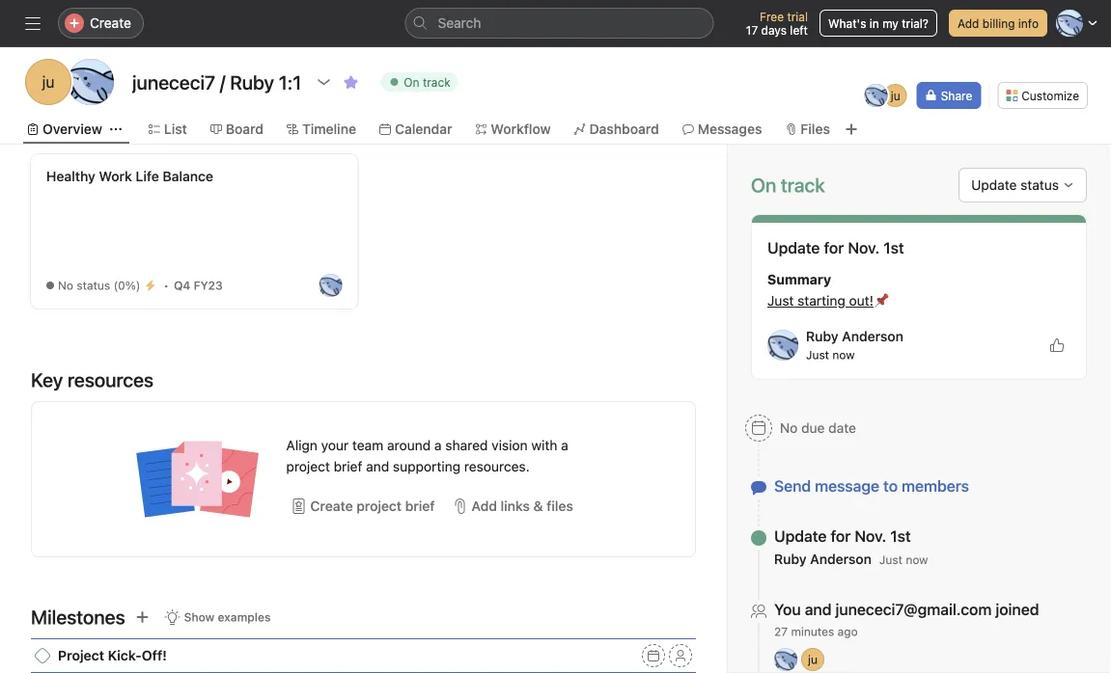 Task type: describe. For each thing, give the bounding box(es) containing it.
ruby inside update for nov. 1st ruby anderson just now
[[774, 552, 807, 568]]

Completed milestone checkbox
[[35, 649, 50, 664]]

update status
[[971, 177, 1059, 193]]

milestones
[[31, 606, 125, 629]]

days
[[761, 23, 787, 37]]

update inside update for nov. 1st ruby anderson just now
[[774, 528, 827, 546]]

nov.
[[855, 528, 887, 546]]

q4 fy23 button
[[169, 276, 247, 295]]

q4
[[174, 279, 191, 293]]

on track button
[[372, 69, 467, 96]]

calendar
[[395, 121, 452, 137]]

search
[[438, 15, 481, 31]]

resources.
[[464, 459, 530, 475]]

2 a from the left
[[561, 438, 568, 454]]

your
[[321, 438, 349, 454]]

minutes
[[791, 626, 834, 639]]

list
[[164, 121, 187, 137]]

status for update
[[1021, 177, 1059, 193]]

• q4 fy23
[[164, 279, 223, 293]]

just inside update for nov. 1st ruby anderson just now
[[879, 554, 903, 567]]

board link
[[210, 119, 264, 140]]

healthy work life balance
[[46, 168, 213, 184]]

create for create project brief
[[310, 499, 353, 515]]

balance
[[163, 168, 213, 184]]

work
[[99, 168, 132, 184]]

on track
[[751, 174, 825, 196]]

0 vertical spatial just
[[768, 293, 794, 309]]

create for create
[[90, 15, 131, 31]]

what's in my trial? button
[[820, 10, 937, 37]]

create project brief button
[[286, 489, 440, 524]]

project inside align your team around a shared vision with a project brief and supporting resources.
[[286, 459, 330, 475]]

team
[[352, 438, 384, 454]]

create button
[[58, 8, 144, 39]]

share
[[941, 89, 972, 102]]

completed milestone image
[[35, 649, 50, 664]]

dashboard link
[[574, 119, 659, 140]]

0 horizontal spatial ju
[[42, 73, 54, 91]]

add billing info
[[958, 16, 1039, 30]]

and inside align your team around a shared vision with a project brief and supporting resources.
[[366, 459, 389, 475]]

ra inside 'latest status update' element
[[775, 339, 791, 352]]

around
[[387, 438, 431, 454]]

track
[[423, 75, 451, 89]]

search button
[[405, 8, 714, 39]]

you and junececi7@gmail.com joined button
[[774, 601, 1039, 620]]

show examples button
[[156, 604, 279, 631]]

overview link
[[27, 119, 102, 140]]

project inside button
[[357, 499, 402, 515]]

&
[[533, 499, 543, 515]]

(0%)
[[114, 279, 140, 293]]

update for update for nov. 1st
[[768, 239, 820, 257]]

show
[[184, 611, 215, 625]]

no for no due date
[[780, 420, 798, 436]]

files
[[547, 499, 573, 515]]

add links & files
[[472, 499, 573, 515]]

just inside ruby anderson just now
[[806, 349, 829, 362]]

show examples
[[184, 611, 271, 625]]

trial
[[787, 10, 808, 23]]

remove from starred image
[[343, 74, 358, 90]]

list link
[[149, 119, 187, 140]]

update for nov. 1st button
[[774, 527, 928, 546]]

overview
[[42, 121, 102, 137]]

workflow link
[[475, 119, 551, 140]]

vision
[[492, 438, 528, 454]]

customize
[[1022, 89, 1079, 102]]

examples
[[218, 611, 271, 625]]

status for no
[[77, 279, 110, 293]]

links
[[501, 499, 530, 515]]

key resources
[[31, 369, 154, 391]]

board
[[226, 121, 264, 137]]

add milestone image
[[135, 610, 150, 626]]

tab actions image
[[110, 124, 121, 135]]

shared
[[445, 438, 488, 454]]

joined
[[996, 601, 1039, 619]]

17
[[746, 23, 758, 37]]

with
[[531, 438, 557, 454]]

members
[[902, 477, 969, 496]]

brief inside button
[[405, 499, 435, 515]]

add for add billing info
[[958, 16, 979, 30]]

info
[[1018, 16, 1039, 30]]

latest status update element
[[751, 214, 1087, 380]]

what's
[[828, 16, 866, 30]]

ago
[[838, 626, 858, 639]]

junececi7@gmail.com
[[836, 601, 992, 619]]

add links & files button
[[447, 489, 578, 524]]

nov. 1st
[[848, 239, 904, 257]]

out!
[[849, 293, 874, 309]]

to
[[883, 477, 898, 496]]

ruby inside ruby anderson just now
[[806, 329, 839, 345]]

left
[[790, 23, 808, 37]]

no status (0%)
[[58, 279, 140, 293]]

healthy
[[46, 168, 95, 184]]

anderson inside ruby anderson just now
[[842, 329, 904, 345]]

add for add links & files
[[472, 499, 497, 515]]

starting
[[798, 293, 846, 309]]

show options image
[[316, 74, 331, 90]]

•
[[164, 279, 169, 293]]

send message to members button
[[774, 477, 969, 496]]



Task type: locate. For each thing, give the bounding box(es) containing it.
my
[[883, 16, 899, 30]]

1 a from the left
[[434, 438, 442, 454]]

calendar link
[[379, 119, 452, 140]]

files link
[[785, 119, 830, 140]]

status down the customize "dropdown button"
[[1021, 177, 1059, 193]]

anderson down the update for nov. 1st button
[[810, 552, 872, 568]]

0 horizontal spatial create
[[90, 15, 131, 31]]

no for no status (0%)
[[58, 279, 73, 293]]

1 vertical spatial anderson
[[810, 552, 872, 568]]

0 likes. click to like this task image
[[1049, 338, 1065, 353]]

1 vertical spatial no
[[780, 420, 798, 436]]

search list box
[[405, 8, 714, 39]]

ju down minutes
[[808, 654, 818, 667]]

a right with
[[561, 438, 568, 454]]

files
[[801, 121, 830, 137]]

2 horizontal spatial just
[[879, 554, 903, 567]]

status inside update status popup button
[[1021, 177, 1059, 193]]

on track
[[404, 75, 451, 89]]

create inside dropdown button
[[90, 15, 131, 31]]

send message to members
[[774, 477, 969, 496]]

1 vertical spatial now
[[906, 554, 928, 567]]

ra
[[81, 73, 101, 91], [869, 89, 884, 102], [323, 279, 338, 293], [775, 339, 791, 352], [778, 654, 794, 667]]

now inside update for nov. 1st ruby anderson just now
[[906, 554, 928, 567]]

align your team around a shared vision with a project brief and supporting resources.
[[286, 438, 568, 475]]

align
[[286, 438, 318, 454]]

0 vertical spatial brief
[[334, 459, 362, 475]]

messages
[[698, 121, 762, 137]]

timeline
[[302, 121, 356, 137]]

status left (0%)
[[77, 279, 110, 293]]

project down team
[[357, 499, 402, 515]]

0 vertical spatial ruby
[[806, 329, 839, 345]]

and inside you and junececi7@gmail.com joined 27 minutes ago
[[805, 601, 832, 619]]

workflow
[[491, 121, 551, 137]]

in
[[870, 16, 879, 30]]

2 horizontal spatial ju
[[891, 89, 900, 102]]

for left nov.
[[831, 528, 851, 546]]

add inside popup button
[[472, 499, 497, 515]]

1 vertical spatial and
[[805, 601, 832, 619]]

no left (0%)
[[58, 279, 73, 293]]

no due date
[[780, 420, 856, 436]]

1 horizontal spatial just
[[806, 349, 829, 362]]

now down 1st
[[906, 554, 928, 567]]

create project brief
[[310, 499, 435, 515]]

for for nov. 1st
[[824, 239, 844, 257]]

just down summary
[[768, 293, 794, 309]]

anderson inside update for nov. 1st ruby anderson just now
[[810, 552, 872, 568]]

1 horizontal spatial brief
[[405, 499, 435, 515]]

0 vertical spatial ruby anderson link
[[806, 329, 904, 345]]

life
[[136, 168, 159, 184]]

create inside button
[[310, 499, 353, 515]]

1 vertical spatial status
[[77, 279, 110, 293]]

add tab image
[[844, 122, 859, 137]]

1 horizontal spatial project
[[357, 499, 402, 515]]

0 vertical spatial no
[[58, 279, 73, 293]]

billing
[[983, 16, 1015, 30]]

on
[[404, 75, 420, 89]]

1 horizontal spatial a
[[561, 438, 568, 454]]

2 vertical spatial update
[[774, 528, 827, 546]]

0 horizontal spatial add
[[472, 499, 497, 515]]

add left 'billing'
[[958, 16, 979, 30]]

expand sidebar image
[[25, 15, 41, 31]]

a up supporting
[[434, 438, 442, 454]]

update
[[971, 177, 1017, 193], [768, 239, 820, 257], [774, 528, 827, 546]]

connected goals
[[31, 122, 178, 144]]

project down align
[[286, 459, 330, 475]]

anderson
[[842, 329, 904, 345], [810, 552, 872, 568]]

update for nov. 1st
[[768, 239, 904, 257]]

1 horizontal spatial create
[[310, 499, 353, 515]]

1 vertical spatial add
[[472, 499, 497, 515]]

1 horizontal spatial now
[[906, 554, 928, 567]]

0 horizontal spatial project
[[286, 459, 330, 475]]

create
[[90, 15, 131, 31], [310, 499, 353, 515]]

0 vertical spatial anderson
[[842, 329, 904, 345]]

for
[[824, 239, 844, 257], [831, 528, 851, 546]]

for inside update for nov. 1st ruby anderson just now
[[831, 528, 851, 546]]

ruby down starting
[[806, 329, 839, 345]]

0 vertical spatial status
[[1021, 177, 1059, 193]]

what's in my trial?
[[828, 16, 929, 30]]

None text field
[[127, 65, 306, 99]]

1 vertical spatial for
[[831, 528, 851, 546]]

customize button
[[998, 82, 1088, 109]]

📌 image
[[874, 293, 889, 309]]

due
[[801, 420, 825, 436]]

update for update status
[[971, 177, 1017, 193]]

27
[[774, 626, 788, 639]]

0 vertical spatial now
[[833, 349, 855, 362]]

supporting
[[393, 459, 461, 475]]

1 vertical spatial ruby
[[774, 552, 807, 568]]

send
[[774, 477, 811, 496]]

1 vertical spatial project
[[357, 499, 402, 515]]

brief down supporting
[[405, 499, 435, 515]]

fy23
[[194, 279, 223, 293]]

2 vertical spatial just
[[879, 554, 903, 567]]

0 horizontal spatial and
[[366, 459, 389, 475]]

now inside ruby anderson just now
[[833, 349, 855, 362]]

no inside dropdown button
[[780, 420, 798, 436]]

1 horizontal spatial ju
[[808, 654, 818, 667]]

for inside 'latest status update' element
[[824, 239, 844, 257]]

1 vertical spatial update
[[768, 239, 820, 257]]

ruby anderson just now
[[806, 329, 904, 362]]

0 vertical spatial project
[[286, 459, 330, 475]]

0 vertical spatial update
[[971, 177, 1017, 193]]

0 vertical spatial for
[[824, 239, 844, 257]]

for for nov.
[[831, 528, 851, 546]]

just
[[768, 293, 794, 309], [806, 349, 829, 362], [879, 554, 903, 567]]

dashboard
[[589, 121, 659, 137]]

1 horizontal spatial no
[[780, 420, 798, 436]]

message
[[815, 477, 880, 496]]

ruby
[[806, 329, 839, 345], [774, 552, 807, 568]]

for left nov. 1st at the top right of page
[[824, 239, 844, 257]]

Milestone Name text field
[[58, 640, 638, 673]]

brief
[[334, 459, 362, 475], [405, 499, 435, 515]]

0 horizontal spatial status
[[77, 279, 110, 293]]

0 horizontal spatial now
[[833, 349, 855, 362]]

add
[[958, 16, 979, 30], [472, 499, 497, 515]]

just down 1st
[[879, 554, 903, 567]]

timeline link
[[287, 119, 356, 140]]

status
[[1021, 177, 1059, 193], [77, 279, 110, 293]]

1 horizontal spatial status
[[1021, 177, 1059, 193]]

just down just starting out!
[[806, 349, 829, 362]]

no due date button
[[737, 411, 865, 446]]

0 horizontal spatial brief
[[334, 459, 362, 475]]

1 vertical spatial create
[[310, 499, 353, 515]]

ju
[[42, 73, 54, 91], [891, 89, 900, 102], [808, 654, 818, 667]]

0 horizontal spatial a
[[434, 438, 442, 454]]

create down your
[[310, 499, 353, 515]]

0 vertical spatial add
[[958, 16, 979, 30]]

update status button
[[959, 168, 1087, 203]]

add left links
[[472, 499, 497, 515]]

0 horizontal spatial just
[[768, 293, 794, 309]]

update for nov. 1st ruby anderson just now
[[774, 528, 928, 568]]

and up minutes
[[805, 601, 832, 619]]

project
[[286, 459, 330, 475], [357, 499, 402, 515]]

trial?
[[902, 16, 929, 30]]

ruby anderson link
[[806, 329, 904, 345], [774, 552, 872, 568]]

ruby anderson link down out!
[[806, 329, 904, 345]]

and down team
[[366, 459, 389, 475]]

anderson down 📌 'icon' at the top right of the page
[[842, 329, 904, 345]]

ju up overview link
[[42, 73, 54, 91]]

a
[[434, 438, 442, 454], [561, 438, 568, 454]]

and
[[366, 459, 389, 475], [805, 601, 832, 619]]

you
[[774, 601, 801, 619]]

add inside button
[[958, 16, 979, 30]]

just starting out!
[[768, 293, 874, 309]]

ruby up the you
[[774, 552, 807, 568]]

brief down your
[[334, 459, 362, 475]]

add billing info button
[[949, 10, 1048, 37]]

1 horizontal spatial and
[[805, 601, 832, 619]]

create right expand sidebar image
[[90, 15, 131, 31]]

now down out!
[[833, 349, 855, 362]]

free
[[760, 10, 784, 23]]

1st
[[890, 528, 911, 546]]

ruby anderson link inside 'latest status update' element
[[806, 329, 904, 345]]

summary
[[768, 272, 831, 288]]

messages link
[[682, 119, 762, 140]]

share button
[[917, 82, 981, 109]]

1 horizontal spatial add
[[958, 16, 979, 30]]

update inside popup button
[[971, 177, 1017, 193]]

no left 'due'
[[780, 420, 798, 436]]

1 vertical spatial just
[[806, 349, 829, 362]]

brief inside align your team around a shared vision with a project brief and supporting resources.
[[334, 459, 362, 475]]

0 horizontal spatial no
[[58, 279, 73, 293]]

1 vertical spatial ruby anderson link
[[774, 552, 872, 568]]

ju left "share" "button"
[[891, 89, 900, 102]]

1 vertical spatial brief
[[405, 499, 435, 515]]

ruby anderson link down the update for nov. 1st button
[[774, 552, 872, 568]]

0 vertical spatial and
[[366, 459, 389, 475]]

0 vertical spatial create
[[90, 15, 131, 31]]

now
[[833, 349, 855, 362], [906, 554, 928, 567]]



Task type: vqa. For each thing, say whether or not it's contained in the screenshot.
INSIGHTS element
no



